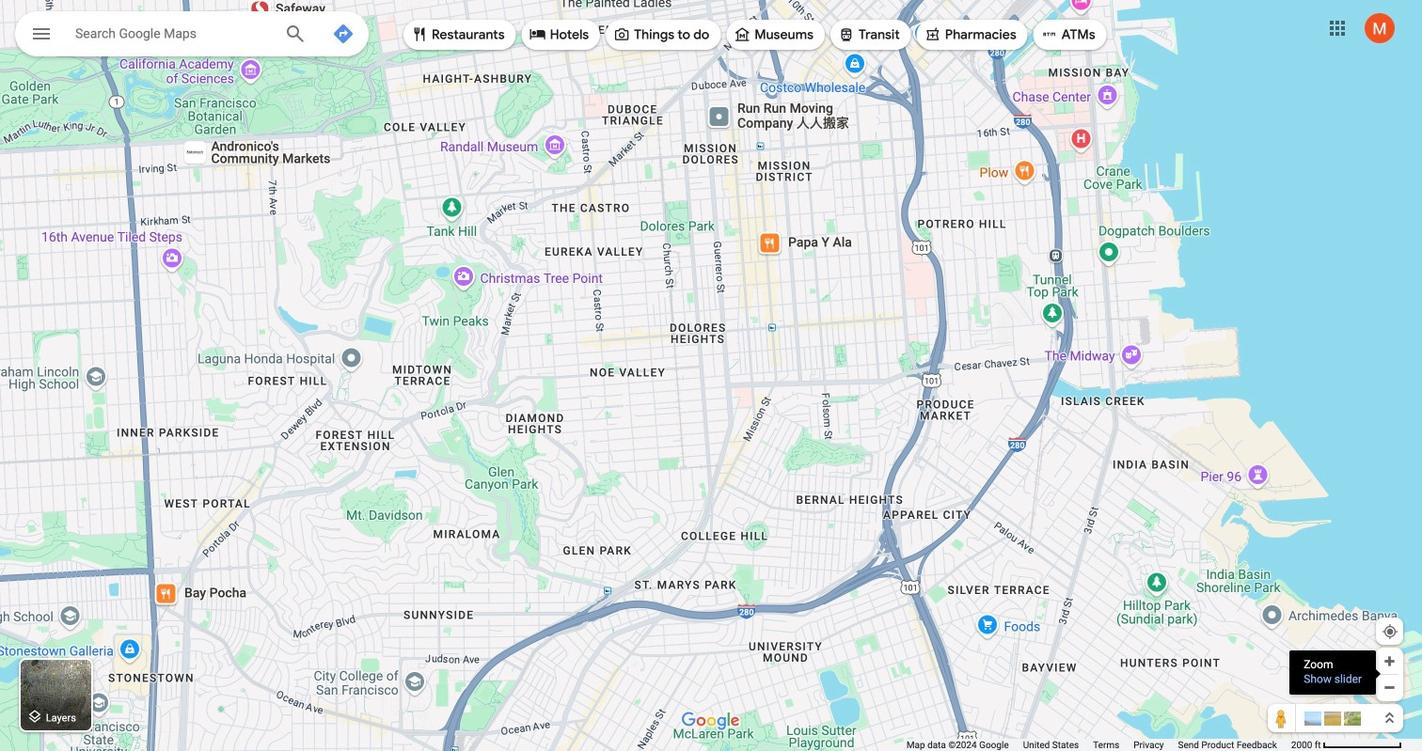 Task type: describe. For each thing, give the bounding box(es) containing it.
show street view coverage image
[[1268, 705, 1297, 733]]

zoom out image
[[1383, 681, 1397, 695]]

zoom in image
[[1383, 655, 1397, 669]]

google account: maxwell nye  
(max@adept.ai) image
[[1365, 13, 1395, 43]]

Search Google Maps field
[[15, 11, 369, 62]]

none search field inside google maps element
[[15, 11, 369, 62]]



Task type: locate. For each thing, give the bounding box(es) containing it.
show your location image
[[1382, 624, 1399, 641]]

none field inside search google maps field
[[75, 22, 269, 44]]

google maps element
[[0, 0, 1423, 752]]

None field
[[75, 22, 269, 44]]

None search field
[[15, 11, 369, 62]]



Task type: vqa. For each thing, say whether or not it's contained in the screenshot.
'field'
yes



